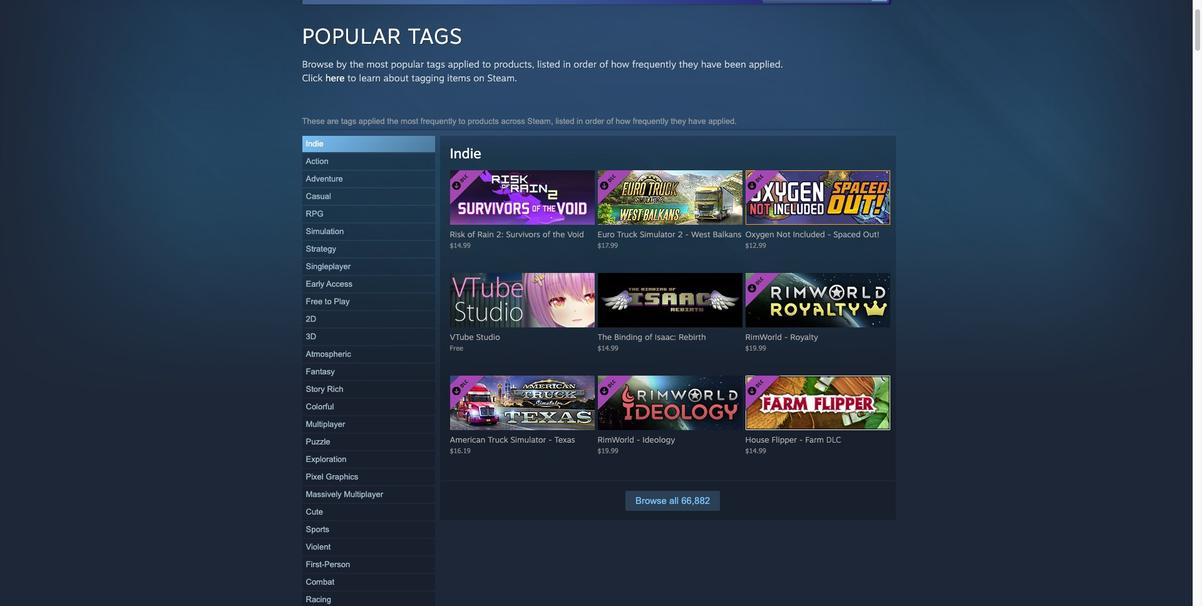 Task type: vqa. For each thing, say whether or not it's contained in the screenshot.
the right Browse
yes



Task type: locate. For each thing, give the bounding box(es) containing it.
items
[[447, 72, 471, 84]]

1 vertical spatial multiplayer
[[344, 490, 383, 499]]

listed
[[537, 58, 561, 70], [556, 116, 575, 126]]

in
[[563, 58, 571, 70], [577, 116, 583, 126]]

- inside the oxygen not included - spaced out! $12.99
[[828, 229, 831, 239]]

truck inside american truck simulator - texas $16.19
[[488, 435, 508, 445]]

0 vertical spatial browse
[[302, 58, 334, 70]]

1 vertical spatial tags
[[341, 116, 357, 126]]

free
[[306, 297, 323, 306], [450, 344, 463, 352]]

here
[[326, 72, 345, 84]]

- inside the house flipper - farm dlc $14.99
[[800, 435, 803, 445]]

1 horizontal spatial rimworld
[[746, 332, 782, 342]]

truck right euro
[[617, 229, 638, 239]]

house flipper - farm dlc $14.99
[[746, 435, 841, 455]]

0 vertical spatial tags
[[427, 58, 445, 70]]

0 vertical spatial order
[[574, 58, 597, 70]]

in right steam,
[[577, 116, 583, 126]]

applied. right been
[[749, 58, 783, 70]]

1 vertical spatial browse
[[636, 495, 667, 506]]

by
[[336, 58, 347, 70]]

the inside browse by the most popular tags applied to products, listed in order of how frequently they have been applied. click here to learn about tagging items on steam.
[[350, 58, 364, 70]]

rain
[[478, 229, 494, 239]]

0 horizontal spatial $14.99
[[450, 241, 471, 249]]

0 horizontal spatial $19.99
[[598, 447, 619, 455]]

survivors
[[506, 229, 540, 239]]

rimworld for rimworld - royalty
[[746, 332, 782, 342]]

tags right are
[[341, 116, 357, 126]]

rimworld for rimworld - ideology
[[598, 435, 634, 445]]

the down about
[[387, 116, 399, 126]]

multiplayer down graphics
[[344, 490, 383, 499]]

in inside browse by the most popular tags applied to products, listed in order of how frequently they have been applied. click here to learn about tagging items on steam.
[[563, 58, 571, 70]]

$14.99 for house
[[746, 447, 766, 455]]

all
[[670, 495, 679, 506]]

1 vertical spatial rimworld
[[598, 435, 634, 445]]

sports
[[306, 525, 329, 534]]

binding
[[614, 332, 643, 342]]

rebirth
[[679, 332, 706, 342]]

$14.99 down risk
[[450, 241, 471, 249]]

- inside rimworld - ideology $19.99
[[637, 435, 640, 445]]

the binding of isaac: rebirth $14.99
[[598, 332, 706, 352]]

simulator
[[640, 229, 676, 239], [511, 435, 546, 445]]

1 horizontal spatial in
[[577, 116, 583, 126]]

how inside browse by the most popular tags applied to products, listed in order of how frequently they have been applied. click here to learn about tagging items on steam.
[[611, 58, 630, 70]]

here link
[[326, 72, 345, 84]]

1 vertical spatial truck
[[488, 435, 508, 445]]

they inside browse by the most popular tags applied to products, listed in order of how frequently they have been applied. click here to learn about tagging items on steam.
[[679, 58, 698, 70]]

steam,
[[528, 116, 553, 126]]

- left texas
[[549, 435, 552, 445]]

are
[[327, 116, 339, 126]]

simulation
[[306, 227, 344, 236]]

0 horizontal spatial applied.
[[709, 116, 737, 126]]

$14.99
[[450, 241, 471, 249], [598, 344, 619, 352], [746, 447, 766, 455]]

0 horizontal spatial browse
[[302, 58, 334, 70]]

2 vertical spatial the
[[553, 229, 565, 239]]

$16.19
[[450, 447, 471, 455]]

0 vertical spatial rimworld
[[746, 332, 782, 342]]

simulator inside american truck simulator - texas $16.19
[[511, 435, 546, 445]]

in right products,
[[563, 58, 571, 70]]

0 horizontal spatial simulator
[[511, 435, 546, 445]]

euro truck simulator 2 - west balkans $17.99
[[598, 229, 742, 249]]

0 vertical spatial how
[[611, 58, 630, 70]]

$19.99
[[746, 344, 767, 352], [598, 447, 619, 455]]

$19.99 inside rimworld - ideology $19.99
[[598, 447, 619, 455]]

0 horizontal spatial most
[[367, 58, 388, 70]]

1 vertical spatial the
[[387, 116, 399, 126]]

simulator inside euro truck simulator 2 - west balkans $17.99
[[640, 229, 676, 239]]

products,
[[494, 58, 535, 70]]

most up learn
[[367, 58, 388, 70]]

None search field
[[762, 0, 888, 3]]

1 vertical spatial listed
[[556, 116, 575, 126]]

across
[[501, 116, 525, 126]]

1 vertical spatial $14.99
[[598, 344, 619, 352]]

browse inside browse by the most popular tags applied to products, listed in order of how frequently they have been applied. click here to learn about tagging items on steam.
[[302, 58, 334, 70]]

applied up 'items'
[[448, 58, 480, 70]]

1 vertical spatial free
[[450, 344, 463, 352]]

1 horizontal spatial indie
[[450, 145, 481, 162]]

- left the ideology
[[637, 435, 640, 445]]

0 vertical spatial truck
[[617, 229, 638, 239]]

out!
[[863, 229, 880, 239]]

flipper
[[772, 435, 797, 445]]

1 horizontal spatial applied.
[[749, 58, 783, 70]]

simulator left texas
[[511, 435, 546, 445]]

1 horizontal spatial $14.99
[[598, 344, 619, 352]]

- inside american truck simulator - texas $16.19
[[549, 435, 552, 445]]

studio
[[476, 332, 500, 342]]

tagging
[[412, 72, 445, 84]]

- inside euro truck simulator 2 - west balkans $17.99
[[686, 229, 689, 239]]

1 vertical spatial applied
[[359, 116, 385, 126]]

listed right steam,
[[556, 116, 575, 126]]

- left spaced
[[828, 229, 831, 239]]

0 vertical spatial listed
[[537, 58, 561, 70]]

$14.99 for the
[[598, 344, 619, 352]]

0 vertical spatial $14.99
[[450, 241, 471, 249]]

2 horizontal spatial the
[[553, 229, 565, 239]]

applied
[[448, 58, 480, 70], [359, 116, 385, 126]]

the
[[350, 58, 364, 70], [387, 116, 399, 126], [553, 229, 565, 239]]

- right the 2
[[686, 229, 689, 239]]

person
[[324, 560, 350, 569]]

most down about
[[401, 116, 419, 126]]

0 horizontal spatial rimworld
[[598, 435, 634, 445]]

indie down products
[[450, 145, 481, 162]]

$14.99 down "house"
[[746, 447, 766, 455]]

tags
[[427, 58, 445, 70], [341, 116, 357, 126]]

order
[[574, 58, 597, 70], [585, 116, 605, 126]]

pixel
[[306, 472, 324, 482]]

0 vertical spatial have
[[701, 58, 722, 70]]

0 vertical spatial applied.
[[749, 58, 783, 70]]

$12.99
[[746, 241, 767, 249]]

american
[[450, 435, 486, 445]]

atmospheric
[[306, 349, 351, 359]]

truck right american at the left bottom of the page
[[488, 435, 508, 445]]

1 vertical spatial in
[[577, 116, 583, 126]]

steam.
[[488, 72, 517, 84]]

the left void
[[553, 229, 565, 239]]

1 horizontal spatial truck
[[617, 229, 638, 239]]

1 horizontal spatial $19.99
[[746, 344, 767, 352]]

of
[[600, 58, 608, 70], [607, 116, 614, 126], [468, 229, 475, 239], [543, 229, 550, 239], [645, 332, 653, 342]]

browse left 'all'
[[636, 495, 667, 506]]

1 vertical spatial most
[[401, 116, 419, 126]]

0 horizontal spatial tags
[[341, 116, 357, 126]]

first-person
[[306, 560, 350, 569]]

listed right products,
[[537, 58, 561, 70]]

the right by
[[350, 58, 364, 70]]

free down the vtube
[[450, 344, 463, 352]]

1 horizontal spatial browse
[[636, 495, 667, 506]]

0 vertical spatial in
[[563, 58, 571, 70]]

- left royalty on the bottom right of the page
[[785, 332, 788, 342]]

frequently inside browse by the most popular tags applied to products, listed in order of how frequently they have been applied. click here to learn about tagging items on steam.
[[632, 58, 677, 70]]

0 horizontal spatial truck
[[488, 435, 508, 445]]

rimworld inside rimworld - ideology $19.99
[[598, 435, 634, 445]]

indie up action at the left top of page
[[306, 139, 324, 148]]

simulator left the 2
[[640, 229, 676, 239]]

0 vertical spatial most
[[367, 58, 388, 70]]

2 vertical spatial $14.99
[[746, 447, 766, 455]]

1 vertical spatial $19.99
[[598, 447, 619, 455]]

0 horizontal spatial in
[[563, 58, 571, 70]]

rich
[[327, 385, 344, 394]]

1 horizontal spatial simulator
[[640, 229, 676, 239]]

- left the farm
[[800, 435, 803, 445]]

oxygen not included - spaced out! $12.99
[[746, 229, 880, 249]]

most
[[367, 58, 388, 70], [401, 116, 419, 126]]

66,882
[[682, 495, 710, 506]]

rimworld left the ideology
[[598, 435, 634, 445]]

most inside browse by the most popular tags applied to products, listed in order of how frequently they have been applied. click here to learn about tagging items on steam.
[[367, 58, 388, 70]]

they
[[679, 58, 698, 70], [671, 116, 686, 126]]

1 horizontal spatial free
[[450, 344, 463, 352]]

0 vertical spatial $19.99
[[746, 344, 767, 352]]

multiplayer down colorful
[[306, 420, 345, 429]]

have inside browse by the most popular tags applied to products, listed in order of how frequently they have been applied. click here to learn about tagging items on steam.
[[701, 58, 722, 70]]

browse inside "browse all 66,882" link
[[636, 495, 667, 506]]

royalty
[[791, 332, 818, 342]]

indie
[[306, 139, 324, 148], [450, 145, 481, 162]]

rimworld left royalty on the bottom right of the page
[[746, 332, 782, 342]]

0 vertical spatial the
[[350, 58, 364, 70]]

1 vertical spatial order
[[585, 116, 605, 126]]

0 vertical spatial simulator
[[640, 229, 676, 239]]

$14.99 inside the binding of isaac: rebirth $14.99
[[598, 344, 619, 352]]

1 horizontal spatial tags
[[427, 58, 445, 70]]

void
[[568, 229, 584, 239]]

1 vertical spatial simulator
[[511, 435, 546, 445]]

west
[[691, 229, 711, 239]]

to
[[482, 58, 491, 70], [348, 72, 356, 84], [459, 116, 466, 126], [325, 297, 332, 306]]

2:
[[496, 229, 504, 239]]

$19.99 for rimworld - ideology
[[598, 447, 619, 455]]

browse for browse all 66,882
[[636, 495, 667, 506]]

the inside risk of rain 2: survivors of the void $14.99
[[553, 229, 565, 239]]

applied. down been
[[709, 116, 737, 126]]

1 horizontal spatial applied
[[448, 58, 480, 70]]

$14.99 inside the house flipper - farm dlc $14.99
[[746, 447, 766, 455]]

violent
[[306, 542, 331, 552]]

vtube
[[450, 332, 474, 342]]

0 vertical spatial they
[[679, 58, 698, 70]]

0 vertical spatial free
[[306, 297, 323, 306]]

0 horizontal spatial free
[[306, 297, 323, 306]]

applied. inside browse by the most popular tags applied to products, listed in order of how frequently they have been applied. click here to learn about tagging items on steam.
[[749, 58, 783, 70]]

house
[[746, 435, 770, 445]]

how
[[611, 58, 630, 70], [616, 116, 631, 126]]

$14.99 down the
[[598, 344, 619, 352]]

2 horizontal spatial $14.99
[[746, 447, 766, 455]]

0 horizontal spatial the
[[350, 58, 364, 70]]

applied right are
[[359, 116, 385, 126]]

0 vertical spatial applied
[[448, 58, 480, 70]]

to left products
[[459, 116, 466, 126]]

truck inside euro truck simulator 2 - west balkans $17.99
[[617, 229, 638, 239]]

-
[[686, 229, 689, 239], [828, 229, 831, 239], [785, 332, 788, 342], [549, 435, 552, 445], [637, 435, 640, 445], [800, 435, 803, 445]]

rimworld inside rimworld - royalty $19.99
[[746, 332, 782, 342]]

truck for euro
[[617, 229, 638, 239]]

browse up click
[[302, 58, 334, 70]]

multiplayer
[[306, 420, 345, 429], [344, 490, 383, 499]]

browse for browse by the most popular tags applied to products, listed in order of how frequently they have been applied. click here to learn about tagging items on steam.
[[302, 58, 334, 70]]

tags up tagging
[[427, 58, 445, 70]]

free down early
[[306, 297, 323, 306]]

applied.
[[749, 58, 783, 70], [709, 116, 737, 126]]

1 vertical spatial they
[[671, 116, 686, 126]]

$19.99 inside rimworld - royalty $19.99
[[746, 344, 767, 352]]

- inside rimworld - royalty $19.99
[[785, 332, 788, 342]]



Task type: describe. For each thing, give the bounding box(es) containing it.
adventure
[[306, 174, 343, 184]]

texas
[[555, 435, 575, 445]]

search search field
[[771, 0, 868, 2]]

euro
[[598, 229, 615, 239]]

access
[[326, 279, 353, 289]]

of inside browse by the most popular tags applied to products, listed in order of how frequently they have been applied. click here to learn about tagging items on steam.
[[600, 58, 608, 70]]

1 vertical spatial applied.
[[709, 116, 737, 126]]

risk of rain 2: survivors of the void $14.99
[[450, 229, 584, 249]]

been
[[725, 58, 746, 70]]

rpg
[[306, 209, 324, 219]]

1 horizontal spatial the
[[387, 116, 399, 126]]

applied inside browse by the most popular tags applied to products, listed in order of how frequently they have been applied. click here to learn about tagging items on steam.
[[448, 58, 480, 70]]

popular
[[302, 23, 401, 49]]

massively multiplayer
[[306, 490, 383, 499]]

the
[[598, 332, 612, 342]]

combat
[[306, 577, 334, 587]]

casual
[[306, 192, 331, 201]]

early access
[[306, 279, 353, 289]]

browse all 66,882 link
[[626, 491, 720, 511]]

farm
[[806, 435, 824, 445]]

on
[[474, 72, 485, 84]]

pixel graphics
[[306, 472, 358, 482]]

indie link
[[450, 145, 481, 162]]

truck for american
[[488, 435, 508, 445]]

story
[[306, 385, 325, 394]]

oxygen
[[746, 229, 774, 239]]

rimworld - ideology $19.99
[[598, 435, 675, 455]]

learn
[[359, 72, 381, 84]]

isaac:
[[655, 332, 676, 342]]

racing
[[306, 595, 331, 604]]

products
[[468, 116, 499, 126]]

tags inside browse by the most popular tags applied to products, listed in order of how frequently they have been applied. click here to learn about tagging items on steam.
[[427, 58, 445, 70]]

first-
[[306, 560, 324, 569]]

3d
[[306, 332, 316, 341]]

2d
[[306, 314, 316, 324]]

free inside vtube studio free
[[450, 344, 463, 352]]

about
[[384, 72, 409, 84]]

american truck simulator - texas $16.19
[[450, 435, 575, 455]]

spaced
[[834, 229, 861, 239]]

exploration
[[306, 455, 347, 464]]

simulator for 2
[[640, 229, 676, 239]]

fantasy
[[306, 367, 335, 376]]

story rich
[[306, 385, 344, 394]]

these are tags applied the most frequently to products across steam, listed in order of how frequently they have applied.
[[302, 116, 737, 126]]

listed inside browse by the most popular tags applied to products, listed in order of how frequently they have been applied. click here to learn about tagging items on steam.
[[537, 58, 561, 70]]

balkans
[[713, 229, 742, 239]]

graphics
[[326, 472, 358, 482]]

click
[[302, 72, 323, 84]]

0 vertical spatial multiplayer
[[306, 420, 345, 429]]

included
[[793, 229, 825, 239]]

0 horizontal spatial indie
[[306, 139, 324, 148]]

0 horizontal spatial applied
[[359, 116, 385, 126]]

2
[[678, 229, 683, 239]]

dlc
[[827, 435, 841, 445]]

1 horizontal spatial most
[[401, 116, 419, 126]]

of inside the binding of isaac: rebirth $14.99
[[645, 332, 653, 342]]

play
[[334, 297, 350, 306]]

popular
[[391, 58, 424, 70]]

tags
[[408, 23, 463, 49]]

these
[[302, 116, 325, 126]]

vtube studio free
[[450, 332, 500, 352]]

to left play
[[325, 297, 332, 306]]

browse all 66,882
[[636, 495, 710, 506]]

rimworld - royalty $19.99
[[746, 332, 818, 352]]

$19.99 for rimworld - royalty
[[746, 344, 767, 352]]

popular tags
[[302, 23, 463, 49]]

simulator for -
[[511, 435, 546, 445]]

ideology
[[643, 435, 675, 445]]

early
[[306, 279, 325, 289]]

singleplayer
[[306, 262, 351, 271]]

1 vertical spatial have
[[689, 116, 706, 126]]

risk
[[450, 229, 465, 239]]

order inside browse by the most popular tags applied to products, listed in order of how frequently they have been applied. click here to learn about tagging items on steam.
[[574, 58, 597, 70]]

strategy
[[306, 244, 336, 254]]

1 vertical spatial how
[[616, 116, 631, 126]]

free to play
[[306, 297, 350, 306]]

not
[[777, 229, 791, 239]]

massively
[[306, 490, 342, 499]]

colorful
[[306, 402, 334, 411]]

$14.99 inside risk of rain 2: survivors of the void $14.99
[[450, 241, 471, 249]]

cute
[[306, 507, 323, 517]]

to up on
[[482, 58, 491, 70]]

to right here
[[348, 72, 356, 84]]

puzzle
[[306, 437, 330, 447]]

$17.99
[[598, 241, 618, 249]]

browse by the most popular tags applied to products, listed in order of how frequently they have been applied. click here to learn about tagging items on steam.
[[302, 58, 783, 84]]

action
[[306, 157, 329, 166]]



